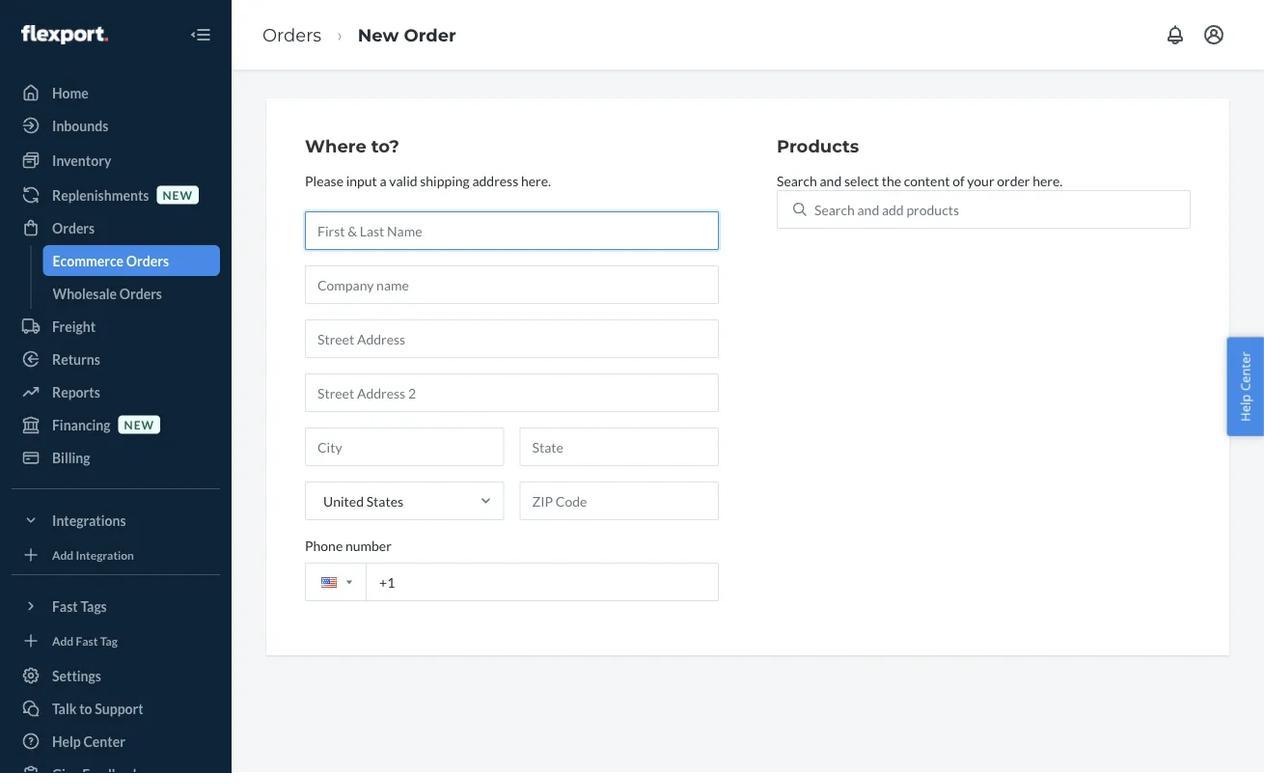 Task type: vqa. For each thing, say whether or not it's contained in the screenshot.
And
yes



Task type: describe. For each thing, give the bounding box(es) containing it.
integration
[[76, 548, 134, 562]]

1 vertical spatial center
[[83, 733, 125, 750]]

tags
[[81, 598, 107, 615]]

your
[[968, 172, 995, 189]]

billing link
[[12, 442, 220, 473]]

add for add integration
[[52, 548, 74, 562]]

new for financing
[[124, 418, 155, 432]]

freight
[[52, 318, 96, 335]]

search and add products
[[815, 201, 960, 218]]

a
[[380, 172, 387, 189]]

home
[[52, 84, 89, 101]]

reports
[[52, 384, 100, 400]]

search image
[[794, 203, 807, 216]]

open account menu image
[[1203, 23, 1226, 46]]

united
[[323, 493, 364, 509]]

add for add fast tag
[[52, 634, 74, 648]]

add integration link
[[12, 544, 220, 567]]

of
[[953, 172, 965, 189]]

the
[[882, 172, 902, 189]]

content
[[905, 172, 951, 189]]

orders inside 'link'
[[126, 252, 169, 269]]

fast inside dropdown button
[[52, 598, 78, 615]]

new order link
[[358, 24, 457, 45]]

settings link
[[12, 660, 220, 691]]

help inside button
[[1237, 394, 1255, 422]]

where to?
[[305, 136, 400, 157]]

City text field
[[305, 428, 505, 466]]

wholesale
[[53, 285, 117, 302]]

returns link
[[12, 344, 220, 375]]

phone
[[305, 537, 343, 554]]

to
[[79, 701, 92, 717]]

talk
[[52, 701, 77, 717]]

orders up ecommerce
[[52, 220, 95, 236]]

to?
[[372, 136, 400, 157]]

orders inside breadcrumbs navigation
[[263, 24, 322, 45]]

united states
[[323, 493, 404, 509]]

freight link
[[12, 311, 220, 342]]

integrations button
[[12, 505, 220, 536]]

and for add
[[858, 201, 880, 218]]

replenishments
[[52, 187, 149, 203]]

search for search and add products
[[815, 201, 855, 218]]

order
[[404, 24, 457, 45]]

1 here. from the left
[[521, 172, 551, 189]]

phone number
[[305, 537, 392, 554]]

1 vertical spatial fast
[[76, 634, 98, 648]]

home link
[[12, 77, 220, 108]]

wholesale orders link
[[43, 278, 220, 309]]

shipping
[[420, 172, 470, 189]]

State text field
[[520, 428, 719, 466]]

orders inside 'link'
[[120, 285, 162, 302]]

add integration
[[52, 548, 134, 562]]

tag
[[100, 634, 118, 648]]

order
[[998, 172, 1031, 189]]

integrations
[[52, 512, 126, 529]]

inventory link
[[12, 145, 220, 176]]

add
[[882, 201, 904, 218]]

products
[[907, 201, 960, 218]]

wholesale orders
[[53, 285, 162, 302]]

products
[[777, 136, 860, 157]]



Task type: locate. For each thing, give the bounding box(es) containing it.
Street Address 2 text field
[[305, 373, 719, 412]]

ecommerce orders
[[53, 252, 169, 269]]

new order
[[358, 24, 457, 45]]

1 vertical spatial new
[[124, 418, 155, 432]]

0 vertical spatial new
[[163, 188, 193, 202]]

Company name text field
[[305, 265, 719, 304]]

input
[[346, 172, 377, 189]]

0 horizontal spatial and
[[820, 172, 842, 189]]

add left integration
[[52, 548, 74, 562]]

1 horizontal spatial here.
[[1033, 172, 1063, 189]]

orders up wholesale orders 'link'
[[126, 252, 169, 269]]

address
[[473, 172, 519, 189]]

1 (702) 123-4567 telephone field
[[305, 563, 719, 601]]

united states: + 1 image
[[347, 581, 352, 584]]

2 here. from the left
[[1033, 172, 1063, 189]]

1 horizontal spatial help center
[[1237, 352, 1255, 422]]

settings
[[52, 668, 101, 684]]

center
[[1237, 352, 1255, 391], [83, 733, 125, 750]]

inventory
[[52, 152, 111, 168]]

1 add from the top
[[52, 548, 74, 562]]

1 horizontal spatial and
[[858, 201, 880, 218]]

orders
[[263, 24, 322, 45], [52, 220, 95, 236], [126, 252, 169, 269], [120, 285, 162, 302]]

1 vertical spatial search
[[815, 201, 855, 218]]

new for replenishments
[[163, 188, 193, 202]]

help
[[1237, 394, 1255, 422], [52, 733, 81, 750]]

help center link
[[12, 726, 220, 757]]

where
[[305, 136, 367, 157]]

1 horizontal spatial orders link
[[263, 24, 322, 45]]

1 vertical spatial orders link
[[12, 212, 220, 243]]

1 vertical spatial add
[[52, 634, 74, 648]]

0 vertical spatial fast
[[52, 598, 78, 615]]

breadcrumbs navigation
[[247, 7, 472, 63]]

open notifications image
[[1164, 23, 1188, 46]]

returns
[[52, 351, 100, 367]]

support
[[95, 701, 144, 717]]

inbounds
[[52, 117, 108, 134]]

and for select
[[820, 172, 842, 189]]

new down reports link
[[124, 418, 155, 432]]

add fast tag link
[[12, 630, 220, 653]]

fast left tags
[[52, 598, 78, 615]]

and left add
[[858, 201, 880, 218]]

states
[[367, 493, 404, 509]]

0 horizontal spatial help
[[52, 733, 81, 750]]

here.
[[521, 172, 551, 189], [1033, 172, 1063, 189]]

fast tags
[[52, 598, 107, 615]]

1 vertical spatial help
[[52, 733, 81, 750]]

financing
[[52, 417, 111, 433]]

1 horizontal spatial help
[[1237, 394, 1255, 422]]

number
[[346, 537, 392, 554]]

add up settings
[[52, 634, 74, 648]]

Street Address text field
[[305, 319, 719, 358]]

ecommerce orders link
[[43, 245, 220, 276]]

0 vertical spatial add
[[52, 548, 74, 562]]

select
[[845, 172, 880, 189]]

1 vertical spatial help center
[[52, 733, 125, 750]]

new
[[163, 188, 193, 202], [124, 418, 155, 432]]

0 horizontal spatial center
[[83, 733, 125, 750]]

0 vertical spatial orders link
[[263, 24, 322, 45]]

orders link left new
[[263, 24, 322, 45]]

1 vertical spatial and
[[858, 201, 880, 218]]

here. right address
[[521, 172, 551, 189]]

ecommerce
[[53, 252, 124, 269]]

fast left tag
[[76, 634, 98, 648]]

orders down the ecommerce orders 'link' at the left of the page
[[120, 285, 162, 302]]

talk to support button
[[12, 693, 220, 724]]

new down inventory link
[[163, 188, 193, 202]]

help center button
[[1228, 337, 1265, 436]]

please input a valid shipping address here.
[[305, 172, 551, 189]]

0 horizontal spatial orders link
[[12, 212, 220, 243]]

0 horizontal spatial help center
[[52, 733, 125, 750]]

close navigation image
[[189, 23, 212, 46]]

and
[[820, 172, 842, 189], [858, 201, 880, 218]]

0 horizontal spatial here.
[[521, 172, 551, 189]]

First & Last Name text field
[[305, 211, 719, 250]]

please
[[305, 172, 344, 189]]

search and select the content of your order here.
[[777, 172, 1063, 189]]

0 vertical spatial help
[[1237, 394, 1255, 422]]

0 vertical spatial center
[[1237, 352, 1255, 391]]

fast tags button
[[12, 591, 220, 622]]

search right search image
[[815, 201, 855, 218]]

orders link
[[263, 24, 322, 45], [12, 212, 220, 243]]

search up search image
[[777, 172, 818, 189]]

help center
[[1237, 352, 1255, 422], [52, 733, 125, 750]]

0 horizontal spatial new
[[124, 418, 155, 432]]

1 horizontal spatial new
[[163, 188, 193, 202]]

talk to support
[[52, 701, 144, 717]]

2 add from the top
[[52, 634, 74, 648]]

orders link inside breadcrumbs navigation
[[263, 24, 322, 45]]

orders link up ecommerce orders
[[12, 212, 220, 243]]

add
[[52, 548, 74, 562], [52, 634, 74, 648]]

ZIP Code text field
[[520, 482, 719, 520]]

reports link
[[12, 377, 220, 407]]

0 vertical spatial search
[[777, 172, 818, 189]]

0 vertical spatial help center
[[1237, 352, 1255, 422]]

0 vertical spatial and
[[820, 172, 842, 189]]

add fast tag
[[52, 634, 118, 648]]

flexport logo image
[[21, 25, 108, 44]]

and left select
[[820, 172, 842, 189]]

new
[[358, 24, 399, 45]]

billing
[[52, 449, 90, 466]]

here. right order
[[1033, 172, 1063, 189]]

center inside button
[[1237, 352, 1255, 391]]

orders left new
[[263, 24, 322, 45]]

search
[[777, 172, 818, 189], [815, 201, 855, 218]]

inbounds link
[[12, 110, 220, 141]]

search for search and select the content of your order here.
[[777, 172, 818, 189]]

fast
[[52, 598, 78, 615], [76, 634, 98, 648]]

1 horizontal spatial center
[[1237, 352, 1255, 391]]

help center inside button
[[1237, 352, 1255, 422]]

valid
[[389, 172, 418, 189]]



